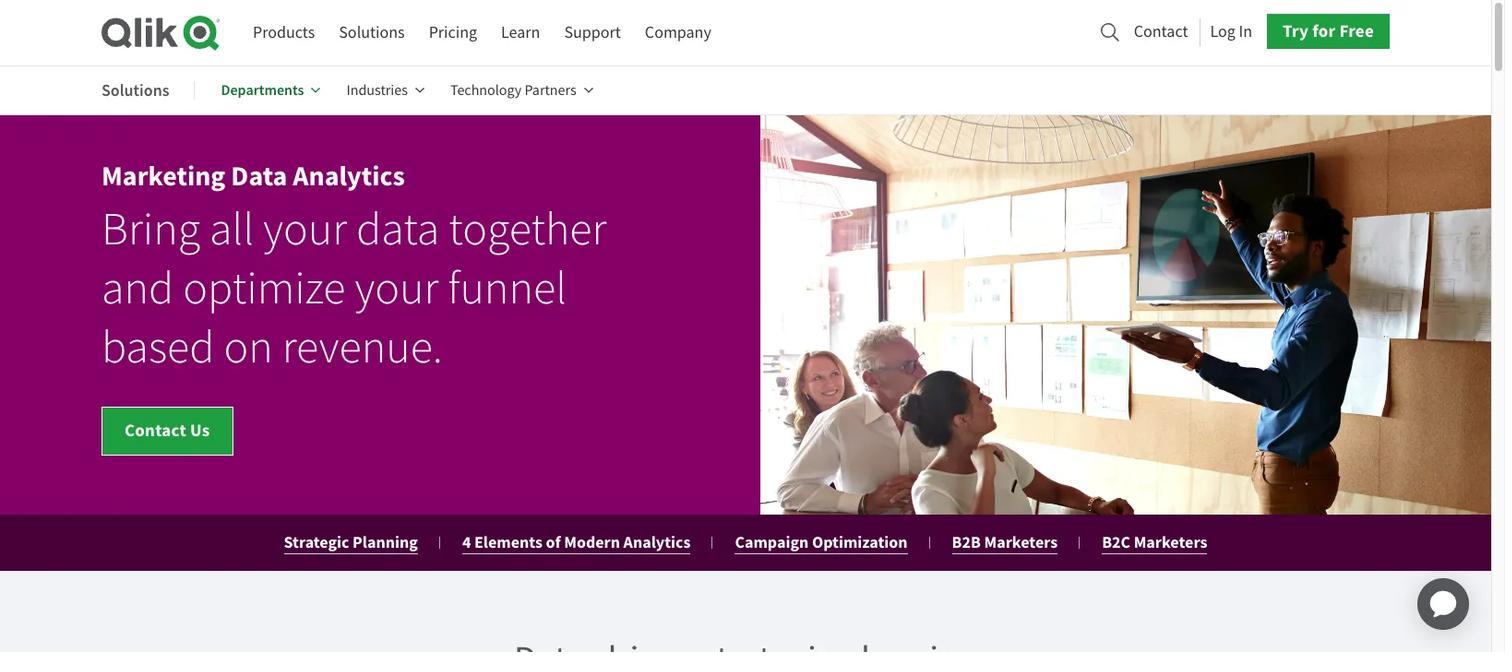 Task type: locate. For each thing, give the bounding box(es) containing it.
1 vertical spatial solutions
[[102, 79, 169, 101]]

1 horizontal spatial analytics
[[623, 532, 691, 554]]

learn
[[501, 22, 540, 43]]

elements
[[474, 532, 543, 554]]

1 horizontal spatial marketers
[[1134, 532, 1207, 554]]

industries
[[346, 81, 408, 100]]

analytics inside marketing data analytics bring all your data together and optimize your funnel based on revenue.
[[293, 158, 405, 195]]

campaign optimization link
[[735, 532, 908, 555]]

analytics up data
[[293, 158, 405, 195]]

departments
[[221, 80, 304, 100]]

1 vertical spatial your
[[355, 260, 439, 317]]

0 vertical spatial contact
[[1134, 21, 1188, 42]]

bring
[[102, 201, 200, 258]]

0 horizontal spatial solutions
[[102, 79, 169, 101]]

all
[[210, 201, 254, 258]]

0 horizontal spatial contact
[[125, 419, 186, 442]]

contact link
[[1134, 16, 1188, 47]]

partners
[[525, 81, 576, 100]]

support
[[564, 22, 621, 43]]

technology
[[450, 81, 522, 100]]

2 marketers from the left
[[1134, 532, 1207, 554]]

solutions inside menu bar
[[102, 79, 169, 101]]

0 vertical spatial analytics
[[293, 158, 405, 195]]

1 marketers from the left
[[984, 532, 1058, 554]]

marketers
[[984, 532, 1058, 554], [1134, 532, 1207, 554]]

marketers right b2c
[[1134, 532, 1207, 554]]

data
[[356, 201, 439, 258]]

solutions inside "qlik main" element
[[339, 22, 405, 43]]

revenue.
[[282, 319, 443, 377]]

analytics
[[293, 158, 405, 195], [623, 532, 691, 554]]

analytics right the 'modern'
[[623, 532, 691, 554]]

contact inside "qlik main" element
[[1134, 21, 1188, 42]]

0 vertical spatial your
[[263, 201, 347, 258]]

strategic
[[284, 532, 349, 554]]

contact for contact
[[1134, 21, 1188, 42]]

products
[[253, 22, 315, 43]]

log in
[[1210, 21, 1252, 42]]

solutions down go to the home page. "image"
[[102, 79, 169, 101]]

solutions up industries
[[339, 22, 405, 43]]

contact for contact us
[[125, 419, 186, 442]]

marketers right b2b
[[984, 532, 1058, 554]]

go to the home page. image
[[102, 15, 220, 51]]

0 horizontal spatial analytics
[[293, 158, 405, 195]]

contact
[[1134, 21, 1188, 42], [125, 419, 186, 442]]

b2b
[[952, 532, 981, 554]]

technology partners
[[450, 81, 576, 100]]

1 horizontal spatial contact
[[1134, 21, 1188, 42]]

funnel
[[448, 260, 567, 317]]

menu bar
[[253, 16, 711, 50]]

for
[[1312, 20, 1336, 43]]

menu bar containing products
[[253, 16, 711, 50]]

your
[[263, 201, 347, 258], [355, 260, 439, 317]]

try for free link
[[1267, 14, 1390, 49]]

0 vertical spatial solutions
[[339, 22, 405, 43]]

0 horizontal spatial marketers
[[984, 532, 1058, 554]]

optimization
[[812, 532, 908, 554]]

marketing data analytics bring all your data together and optimize your funnel based on revenue.
[[102, 158, 607, 377]]

learn link
[[501, 16, 540, 50]]

log in link
[[1210, 16, 1252, 47]]

solutions
[[339, 22, 405, 43], [102, 79, 169, 101]]

based
[[102, 319, 215, 377]]

1 vertical spatial contact
[[125, 419, 186, 442]]

4 elements of modern analytics link
[[462, 532, 691, 555]]

in
[[1239, 21, 1252, 42]]

contact left us
[[125, 419, 186, 442]]

of
[[546, 532, 561, 554]]

try for free
[[1283, 20, 1374, 43]]

solutions menu bar
[[102, 68, 619, 113]]

pricing
[[429, 22, 477, 43]]

1 vertical spatial analytics
[[623, 532, 691, 554]]

campaign optimization
[[735, 532, 908, 554]]

1 horizontal spatial solutions
[[339, 22, 405, 43]]

application
[[1395, 556, 1491, 652]]

b2b marketers link
[[952, 532, 1058, 555]]

b2c marketers
[[1102, 532, 1207, 554]]

company link
[[645, 16, 711, 50]]

technology partners link
[[450, 68, 593, 113]]

contact left log
[[1134, 21, 1188, 42]]

together
[[449, 201, 607, 258]]

solutions for solutions link on the top left of page
[[339, 22, 405, 43]]



Task type: describe. For each thing, give the bounding box(es) containing it.
contact us
[[125, 419, 210, 442]]

departments link
[[221, 68, 321, 113]]

support link
[[564, 16, 621, 50]]

marketers for b2c marketers
[[1134, 532, 1207, 554]]

b2c
[[1102, 532, 1130, 554]]

and
[[102, 260, 174, 317]]

products link
[[253, 16, 315, 50]]

try
[[1283, 20, 1309, 43]]

marketers for b2b marketers
[[984, 532, 1058, 554]]

b2b marketers
[[952, 532, 1058, 554]]

solutions for 'solutions' menu bar
[[102, 79, 169, 101]]

on
[[224, 319, 273, 377]]

us
[[190, 419, 210, 442]]

strategic planning link
[[284, 532, 418, 555]]

pricing link
[[429, 16, 477, 50]]

contact us link
[[102, 407, 233, 456]]

planning
[[353, 532, 418, 554]]

solutions link
[[339, 16, 405, 50]]

4
[[462, 532, 471, 554]]

free
[[1339, 20, 1374, 43]]

menu bar inside "qlik main" element
[[253, 16, 711, 50]]

analytics inside 4 elements of modern analytics link
[[623, 532, 691, 554]]

1 horizontal spatial your
[[355, 260, 439, 317]]

campaign
[[735, 532, 809, 554]]

strategic planning
[[284, 532, 418, 554]]

industries link
[[346, 68, 424, 113]]

marketing
[[102, 158, 225, 195]]

optimize
[[183, 260, 346, 317]]

0 horizontal spatial your
[[263, 201, 347, 258]]

company
[[645, 22, 711, 43]]

4 elements of modern analytics
[[462, 532, 691, 554]]

qlik main element
[[253, 14, 1390, 50]]

data
[[231, 158, 287, 195]]

b2c marketers link
[[1102, 532, 1207, 555]]

modern
[[564, 532, 620, 554]]

log
[[1210, 21, 1235, 42]]



Task type: vqa. For each thing, say whether or not it's contained in the screenshot.
'Qlik' image
no



